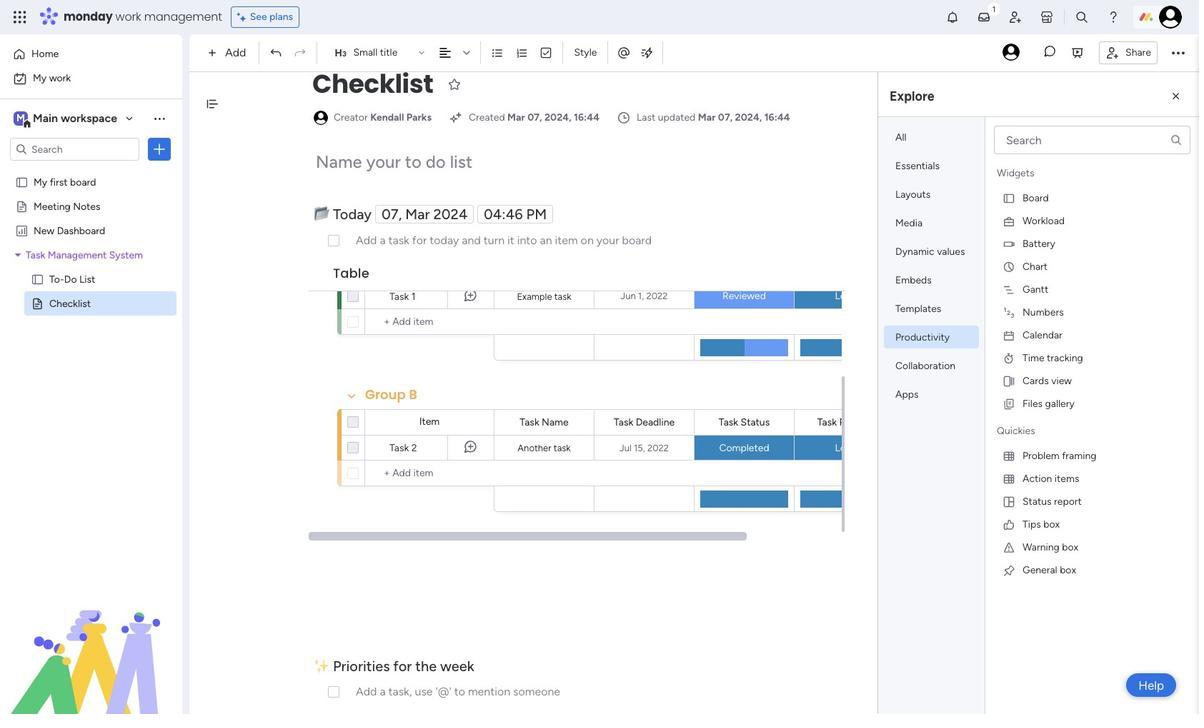 Task type: locate. For each thing, give the bounding box(es) containing it.
apps list item
[[884, 383, 979, 406]]

1 vertical spatial work
[[49, 72, 71, 84]]

board
[[70, 176, 96, 188]]

task for example task
[[555, 291, 572, 302]]

checklist
[[312, 66, 433, 102], [49, 297, 91, 310]]

m
[[16, 112, 25, 124]]

2 horizontal spatial mar
[[698, 112, 716, 124]]

button padding image
[[1169, 89, 1184, 104]]

for
[[393, 658, 412, 676]]

options image
[[318, 278, 330, 314]]

general box
[[1023, 564, 1077, 577]]

2
[[412, 442, 417, 455]]

priorities
[[333, 658, 390, 676]]

box right general on the right of page
[[1060, 564, 1077, 577]]

option
[[0, 169, 182, 172]]

07, right updated
[[718, 112, 733, 124]]

box inside general box list item
[[1060, 564, 1077, 577]]

battery list item
[[991, 232, 1194, 255]]

0 vertical spatial checklist
[[312, 66, 433, 102]]

15,
[[634, 443, 645, 454]]

collaboration list item
[[884, 355, 979, 377]]

low
[[835, 290, 854, 302], [835, 442, 854, 454]]

bulleted list image
[[491, 46, 504, 59]]

task inside list box
[[26, 249, 45, 261]]

16:44
[[574, 112, 600, 124], [765, 112, 790, 124]]

layouts
[[896, 189, 931, 201]]

1 vertical spatial task
[[554, 443, 571, 454]]

task
[[555, 291, 572, 302], [554, 443, 571, 454]]

0 vertical spatial task
[[555, 291, 572, 302]]

0 vertical spatial public board image
[[15, 199, 29, 213]]

1 horizontal spatial 16:44
[[765, 112, 790, 124]]

1 horizontal spatial 07,
[[528, 112, 542, 124]]

my
[[33, 72, 47, 84], [34, 176, 47, 188]]

+ Add item text field
[[372, 465, 488, 483]]

None field
[[814, 415, 875, 431]]

task left 1
[[390, 291, 409, 303]]

my down home
[[33, 72, 47, 84]]

share
[[1126, 46, 1152, 58]]

2 vertical spatial box
[[1060, 564, 1077, 577]]

view
[[1052, 375, 1072, 387]]

07, right created
[[528, 112, 542, 124]]

work right monday
[[115, 9, 141, 25]]

files
[[1023, 398, 1043, 410]]

group
[[365, 386, 406, 404]]

07, for 16:44
[[528, 112, 542, 124]]

Task Status field
[[715, 415, 774, 431]]

add button
[[202, 41, 255, 64]]

1 image
[[988, 1, 1001, 17]]

task up jul
[[614, 416, 634, 429]]

completed
[[719, 442, 770, 454]]

Task Name field
[[516, 415, 572, 431]]

checklist down do
[[49, 297, 91, 310]]

work
[[115, 9, 141, 25], [49, 72, 71, 84]]

0 vertical spatial low
[[835, 290, 854, 302]]

0 vertical spatial 2022
[[646, 291, 668, 302]]

Search in workspace field
[[30, 141, 119, 158]]

1 vertical spatial checklist
[[49, 297, 91, 310]]

templates
[[896, 303, 942, 315]]

Group B field
[[362, 386, 421, 405]]

1 16:44 from the left
[[574, 112, 600, 124]]

deadline
[[636, 416, 675, 429]]

1 horizontal spatial status
[[1023, 496, 1052, 508]]

meeting notes
[[34, 200, 100, 212]]

1 vertical spatial box
[[1062, 541, 1079, 554]]

0 vertical spatial work
[[115, 9, 141, 25]]

task left name
[[520, 416, 539, 429]]

task down name
[[554, 443, 571, 454]]

1 horizontal spatial 2024,
[[735, 112, 762, 124]]

style
[[574, 46, 597, 59]]

v2 ellipsis image
[[1172, 44, 1185, 62]]

work down home
[[49, 72, 71, 84]]

dynamic values image
[[640, 46, 654, 60]]

management
[[48, 249, 107, 261]]

pm
[[527, 206, 547, 223]]

dynamic values list item
[[884, 240, 979, 263]]

07, right today
[[382, 206, 402, 223]]

productivity list item
[[884, 326, 979, 349]]

work inside "option"
[[49, 72, 71, 84]]

0 horizontal spatial status
[[741, 416, 770, 429]]

help
[[1139, 679, 1164, 693]]

jul
[[620, 443, 632, 454]]

items
[[1055, 473, 1080, 485]]

problem framing
[[1023, 450, 1097, 462]]

0 horizontal spatial 2024,
[[545, 112, 572, 124]]

mar right created
[[508, 112, 525, 124]]

task left 2
[[390, 442, 409, 455]]

workload list item
[[991, 209, 1194, 232]]

mention image
[[617, 45, 632, 60]]

box
[[1044, 519, 1060, 531], [1062, 541, 1079, 554], [1060, 564, 1077, 577]]

04:46 pm
[[484, 206, 547, 223]]

0 horizontal spatial mar
[[406, 206, 430, 223]]

2022 right the 15,
[[648, 443, 669, 454]]

box right warning
[[1062, 541, 1079, 554]]

status down "action"
[[1023, 496, 1052, 508]]

files gallery list item
[[991, 392, 1194, 415]]

public board image
[[15, 199, 29, 213], [31, 272, 44, 286], [31, 297, 44, 310]]

files gallery
[[1023, 398, 1075, 410]]

task status
[[719, 416, 770, 429]]

0 vertical spatial status
[[741, 416, 770, 429]]

mar left "2024"
[[406, 206, 430, 223]]

media list item
[[884, 212, 979, 234]]

Search search field
[[994, 126, 1191, 154]]

mar right updated
[[698, 112, 716, 124]]

1 horizontal spatial work
[[115, 9, 141, 25]]

0 horizontal spatial work
[[49, 72, 71, 84]]

07,
[[528, 112, 542, 124], [718, 112, 733, 124], [382, 206, 402, 223]]

1 vertical spatial 2022
[[648, 443, 669, 454]]

example
[[517, 291, 552, 302]]

box inside tips box list item
[[1044, 519, 1060, 531]]

mar
[[508, 112, 525, 124], [698, 112, 716, 124], [406, 206, 430, 223]]

to-
[[49, 273, 64, 285]]

None search field
[[994, 126, 1191, 154]]

status inside list item
[[1023, 496, 1052, 508]]

checklist down small title
[[312, 66, 433, 102]]

workspace selection element
[[14, 110, 119, 129]]

my inside "option"
[[33, 72, 47, 84]]

action items list item
[[991, 468, 1194, 490]]

2 vertical spatial public board image
[[31, 297, 44, 310]]

my left first
[[34, 176, 47, 188]]

explore
[[890, 88, 935, 104]]

status up completed
[[741, 416, 770, 429]]

0 horizontal spatial 07,
[[382, 206, 402, 223]]

help image
[[1107, 10, 1121, 24]]

warning box
[[1023, 541, 1079, 554]]

task up completed
[[719, 416, 739, 429]]

numbers list item
[[991, 301, 1194, 324]]

general box list item
[[991, 559, 1194, 582]]

1 vertical spatial my
[[34, 176, 47, 188]]

framing
[[1062, 450, 1097, 462]]

reviewed
[[723, 290, 766, 302]]

tips box list item
[[991, 513, 1194, 536]]

1 vertical spatial low
[[835, 442, 854, 454]]

do
[[64, 273, 77, 285]]

dashboard
[[57, 224, 105, 237]]

see
[[250, 11, 267, 23]]

0 horizontal spatial 16:44
[[574, 112, 600, 124]]

home option
[[9, 43, 174, 66]]

all
[[896, 132, 907, 144]]

1 horizontal spatial checklist
[[312, 66, 433, 102]]

list
[[79, 273, 95, 285]]

productivity
[[896, 332, 950, 344]]

task management system
[[26, 249, 143, 261]]

tips box
[[1023, 519, 1060, 531]]

collaboration
[[896, 360, 956, 372]]

another task
[[518, 443, 571, 454]]

task right 'example'
[[555, 291, 572, 302]]

box inside warning box list item
[[1062, 541, 1079, 554]]

task
[[26, 249, 45, 261], [390, 291, 409, 303], [520, 416, 539, 429], [614, 416, 634, 429], [719, 416, 739, 429], [390, 442, 409, 455]]

Table field
[[330, 264, 373, 283]]

1 vertical spatial public board image
[[31, 272, 44, 286]]

problem
[[1023, 450, 1060, 462]]

0 horizontal spatial checklist
[[49, 297, 91, 310]]

essentials list item
[[884, 154, 979, 177]]

embeds list item
[[884, 269, 979, 292]]

box right tips
[[1044, 519, 1060, 531]]

0 vertical spatial my
[[33, 72, 47, 84]]

public board image for to-
[[31, 272, 44, 286]]

jul 15, 2022
[[620, 443, 669, 454]]

main workspace
[[33, 112, 117, 125]]

cards view list item
[[991, 370, 1194, 392]]

task for another task
[[554, 443, 571, 454]]

today
[[333, 206, 372, 223]]

gantt list item
[[991, 278, 1194, 301]]

2 16:44 from the left
[[765, 112, 790, 124]]

📂 today 07, mar 2024
[[314, 206, 468, 223]]

jun
[[621, 291, 636, 302]]

small
[[353, 46, 378, 59]]

status
[[741, 416, 770, 429], [1023, 496, 1052, 508]]

2022 right 1,
[[646, 291, 668, 302]]

1 vertical spatial status
[[1023, 496, 1052, 508]]

task for task 1
[[390, 291, 409, 303]]

see plans button
[[231, 6, 300, 28]]

checklist inside field
[[312, 66, 433, 102]]

b
[[409, 386, 417, 404]]

time
[[1023, 352, 1045, 364]]

0 vertical spatial box
[[1044, 519, 1060, 531]]

Task Deadline field
[[610, 415, 678, 431]]

✨
[[314, 658, 330, 676]]

list box
[[0, 167, 182, 509]]

first
[[50, 176, 68, 188]]

my first board
[[34, 176, 96, 188]]

2022 for jul 15, 2022
[[648, 443, 669, 454]]

time tracking
[[1023, 352, 1084, 364]]

task for task management system
[[26, 249, 45, 261]]

task right caret down icon
[[26, 249, 45, 261]]

cards
[[1023, 375, 1049, 387]]

values
[[937, 246, 965, 258]]

search image
[[1170, 134, 1183, 147]]



Task type: describe. For each thing, give the bounding box(es) containing it.
to-do list
[[49, 273, 95, 285]]

calendar list item
[[991, 324, 1194, 347]]

options image
[[152, 142, 167, 157]]

task 2
[[390, 442, 417, 455]]

title
[[380, 46, 398, 59]]

notes
[[73, 200, 100, 212]]

board activity image
[[1003, 43, 1020, 60]]

work for my
[[49, 72, 71, 84]]

management
[[144, 9, 222, 25]]

04:46
[[484, 206, 523, 223]]

my work
[[33, 72, 71, 84]]

see plans
[[250, 11, 293, 23]]

week
[[440, 658, 474, 676]]

numbers
[[1023, 306, 1064, 318]]

workspace image
[[14, 111, 28, 127]]

workload
[[1023, 215, 1065, 227]]

undo ⌘+z image
[[270, 46, 283, 59]]

apps
[[896, 389, 919, 401]]

status report
[[1023, 496, 1082, 508]]

chart
[[1023, 261, 1048, 273]]

kendall parks image
[[1159, 6, 1182, 29]]

gallery
[[1045, 398, 1075, 410]]

2022 for jun 1, 2022
[[646, 291, 668, 302]]

style button
[[568, 41, 604, 65]]

warning box list item
[[991, 536, 1194, 559]]

share button
[[1099, 41, 1158, 64]]

+ Add item text field
[[372, 314, 488, 331]]

created
[[469, 112, 505, 124]]

name
[[542, 416, 569, 429]]

board
[[1023, 192, 1049, 204]]

select product image
[[13, 10, 27, 24]]

another
[[518, 443, 552, 454]]

📂
[[314, 206, 330, 223]]

battery
[[1023, 238, 1056, 250]]

07, for 2024
[[382, 206, 402, 223]]

quickies
[[997, 425, 1036, 437]]

monday marketplace image
[[1040, 10, 1054, 24]]

general
[[1023, 564, 1058, 577]]

work for monday
[[115, 9, 141, 25]]

invite members image
[[1009, 10, 1023, 24]]

board list item
[[991, 187, 1194, 209]]

new
[[34, 224, 55, 237]]

2 horizontal spatial 07,
[[718, 112, 733, 124]]

my work option
[[9, 67, 174, 90]]

warning
[[1023, 541, 1060, 554]]

caret down image
[[15, 250, 21, 260]]

1,
[[638, 291, 644, 302]]

action items
[[1023, 473, 1080, 485]]

task for task status
[[719, 416, 739, 429]]

1 low from the top
[[835, 290, 854, 302]]

search everything image
[[1075, 10, 1089, 24]]

public dashboard image
[[15, 224, 29, 237]]

workspace options image
[[152, 111, 167, 126]]

2 low from the top
[[835, 442, 854, 454]]

2 2024, from the left
[[735, 112, 762, 124]]

add to favorites image
[[448, 77, 462, 91]]

home link
[[9, 43, 174, 66]]

layouts list item
[[884, 183, 979, 206]]

help button
[[1127, 674, 1177, 698]]

media
[[896, 217, 923, 229]]

task for task name
[[520, 416, 539, 429]]

task name
[[520, 416, 569, 429]]

2024
[[434, 206, 468, 223]]

plans
[[270, 11, 293, 23]]

Checklist field
[[309, 66, 437, 103]]

all list item
[[884, 126, 979, 149]]

checklist image
[[540, 46, 553, 59]]

creator
[[334, 112, 368, 124]]

parks
[[407, 112, 432, 124]]

home
[[31, 48, 59, 60]]

example task
[[517, 291, 572, 302]]

action
[[1023, 473, 1053, 485]]

chart list item
[[991, 255, 1194, 278]]

last updated mar 07, 2024, 16:44
[[637, 112, 790, 124]]

my for my first board
[[34, 176, 47, 188]]

monday
[[64, 9, 113, 25]]

task 1
[[390, 291, 416, 303]]

dynamic
[[896, 246, 935, 258]]

embeds
[[896, 275, 932, 287]]

tips
[[1023, 519, 1041, 531]]

1 2024, from the left
[[545, 112, 572, 124]]

task for task deadline
[[614, 416, 634, 429]]

status report list item
[[991, 490, 1194, 513]]

✨ priorities for the week
[[314, 658, 474, 676]]

list box containing my first board
[[0, 167, 182, 509]]

task for task 2
[[390, 442, 409, 455]]

created mar 07, 2024, 16:44
[[469, 112, 600, 124]]

creator kendall parks
[[334, 112, 432, 124]]

box for warning box
[[1062, 541, 1079, 554]]

jun 1, 2022
[[621, 291, 668, 302]]

dynamic values
[[896, 246, 965, 258]]

problem framing list item
[[991, 445, 1194, 468]]

notifications image
[[946, 10, 960, 24]]

1 horizontal spatial mar
[[508, 112, 525, 124]]

my for my work
[[33, 72, 47, 84]]

essentials
[[896, 160, 940, 172]]

calendar
[[1023, 329, 1063, 341]]

meeting
[[34, 200, 71, 212]]

lottie animation image
[[0, 570, 182, 715]]

lottie animation element
[[0, 570, 182, 715]]

time tracking list item
[[991, 347, 1194, 370]]

item
[[419, 416, 440, 428]]

update feed image
[[977, 10, 991, 24]]

box for general box
[[1060, 564, 1077, 577]]

status inside field
[[741, 416, 770, 429]]

numbered list image
[[516, 46, 529, 59]]

main
[[33, 112, 58, 125]]

monday work management
[[64, 9, 222, 25]]

task deadline
[[614, 416, 675, 429]]

table
[[333, 264, 370, 282]]

system
[[109, 249, 143, 261]]

public board image
[[15, 175, 29, 189]]

templates list item
[[884, 297, 979, 320]]

public board image for meeting
[[15, 199, 29, 213]]

box for tips box
[[1044, 519, 1060, 531]]

new dashboard
[[34, 224, 105, 237]]



Task type: vqa. For each thing, say whether or not it's contained in the screenshot.
My first board Link
no



